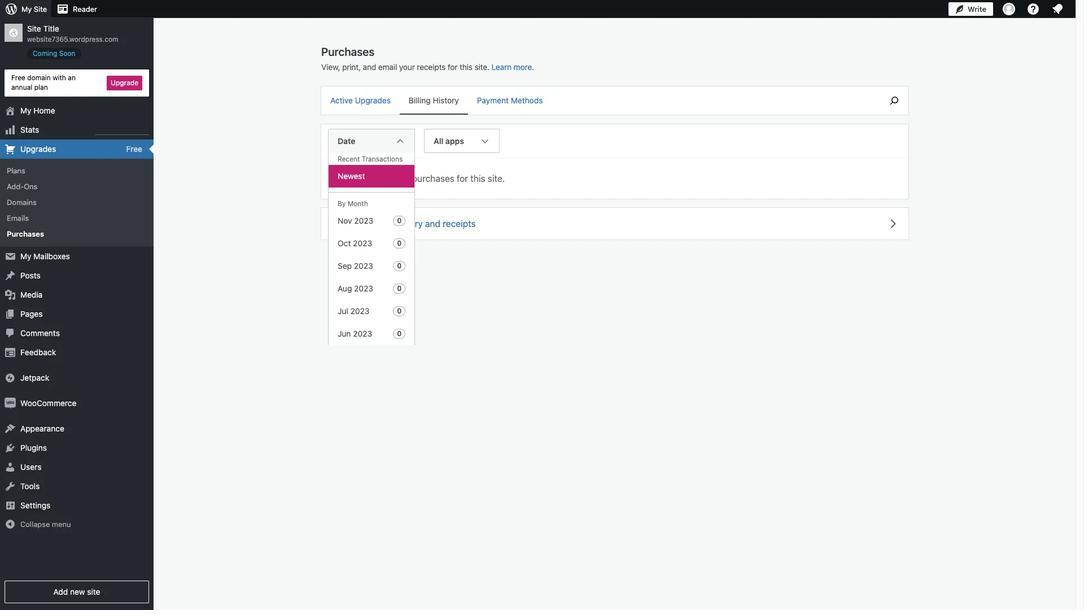 Task type: locate. For each thing, give the bounding box(es) containing it.
img image inside woocommerce link
[[5, 397, 16, 409]]

add
[[53, 587, 68, 597]]

all
[[357, 218, 366, 229]]

this inside the 'purchases view, print, and email your receipts for this site. learn more .'
[[460, 62, 473, 72]]

1 0 from the top
[[397, 216, 402, 225]]

0 vertical spatial site
[[34, 5, 47, 14]]

my left home
[[20, 105, 31, 115]]

free inside free domain with an annual plan
[[11, 73, 25, 82]]

img image for jetpack
[[5, 372, 16, 383]]

menu containing active upgrades
[[321, 86, 875, 115]]

my for my home
[[20, 105, 31, 115]]

manage your notifications image
[[1051, 2, 1065, 16]]

upgrades down the stats
[[20, 144, 56, 153]]

2 vertical spatial my
[[20, 251, 31, 261]]

my up posts at the left top
[[20, 251, 31, 261]]

0 horizontal spatial purchases
[[7, 230, 44, 239]]

1 vertical spatial img image
[[5, 397, 16, 409]]

6 0 from the top
[[397, 329, 402, 338]]

1 vertical spatial my
[[20, 105, 31, 115]]

newest link
[[329, 165, 415, 188]]

jetpack link
[[0, 368, 154, 387]]

appearance link
[[0, 419, 154, 438]]

billing
[[369, 218, 393, 229]]

comments link
[[0, 323, 154, 343]]

menu inside purchases main content
[[321, 86, 875, 115]]

0 for nov 2023
[[397, 216, 402, 225]]

free
[[11, 73, 25, 82], [126, 144, 142, 153]]

site
[[34, 5, 47, 14], [27, 24, 41, 33]]

upgrades
[[355, 95, 391, 105], [20, 144, 56, 153]]

2023 for aug 2023
[[354, 284, 373, 293]]

upgrades right 'active'
[[355, 95, 391, 105]]

transactions
[[362, 155, 403, 163]]

2023
[[354, 216, 374, 225], [353, 238, 372, 248], [354, 261, 373, 271], [354, 284, 373, 293], [351, 306, 370, 316], [353, 329, 372, 338]]

2023 right jun
[[353, 329, 372, 338]]

methods
[[511, 95, 543, 105]]

1 horizontal spatial upgrades
[[355, 95, 391, 105]]

receipts
[[417, 62, 446, 72], [443, 218, 476, 229]]

this
[[460, 62, 473, 72], [471, 173, 486, 183]]

0 vertical spatial purchases
[[321, 45, 375, 58]]

0 vertical spatial and
[[363, 62, 376, 72]]

my mailboxes
[[20, 251, 70, 261]]

payment
[[477, 95, 509, 105]]

2023 right aug
[[354, 284, 373, 293]]

history
[[395, 218, 423, 229]]

and
[[363, 62, 376, 72], [425, 218, 441, 229]]

1 vertical spatial purchases
[[7, 230, 44, 239]]

add-ons
[[7, 182, 38, 191]]

website7365.wordpress.com
[[27, 35, 118, 44]]

view all billing history and receipts
[[335, 218, 476, 229]]

2023 for oct 2023
[[353, 238, 372, 248]]

img image left woocommerce
[[5, 397, 16, 409]]

1 vertical spatial for
[[457, 173, 468, 183]]

site left title
[[27, 24, 41, 33]]

img image inside jetpack link
[[5, 372, 16, 383]]

my for my mailboxes
[[20, 251, 31, 261]]

1 horizontal spatial free
[[126, 144, 142, 153]]

receipts right history
[[443, 218, 476, 229]]

0 for oct 2023
[[397, 239, 402, 247]]

2 img image from the top
[[5, 397, 16, 409]]

img image for woocommerce
[[5, 397, 16, 409]]

menu
[[321, 86, 875, 115]]

purchases for purchases view, print, and email your receipts for this site. learn more .
[[321, 45, 375, 58]]

0 vertical spatial this
[[460, 62, 473, 72]]

0 vertical spatial receipts
[[417, 62, 446, 72]]

stats link
[[0, 120, 154, 139]]

0 vertical spatial img image
[[5, 372, 16, 383]]

purchases
[[412, 173, 455, 183]]

date list box
[[328, 153, 415, 368]]

free up annual plan
[[11, 73, 25, 82]]

and right the 'print,'
[[363, 62, 376, 72]]

purchases link
[[0, 226, 154, 242]]

upgrades inside "menu"
[[355, 95, 391, 105]]

domains
[[7, 198, 37, 207]]

purchases inside the 'purchases view, print, and email your receipts for this site. learn more .'
[[321, 45, 375, 58]]

add-ons link
[[0, 178, 154, 194]]

add-
[[7, 182, 24, 191]]

made
[[374, 173, 397, 183]]

3 0 from the top
[[397, 262, 402, 270]]

0 horizontal spatial upgrades
[[20, 144, 56, 153]]

by
[[338, 199, 346, 208]]

sep 2023
[[338, 261, 373, 271]]

0 vertical spatial free
[[11, 73, 25, 82]]

1 vertical spatial site
[[27, 24, 41, 33]]

1 img image from the top
[[5, 372, 16, 383]]

5 0 from the top
[[397, 307, 402, 315]]

emails link
[[0, 210, 154, 226]]

this right the purchases
[[471, 173, 486, 183]]

None search field
[[881, 86, 909, 115]]

purchases up the 'print,'
[[321, 45, 375, 58]]

sep
[[338, 261, 352, 271]]

upgrade
[[111, 78, 138, 87]]

learn more link
[[492, 62, 532, 72]]

purchases for purchases
[[7, 230, 44, 239]]

0 vertical spatial site.
[[475, 62, 490, 72]]

for up history at the top left of the page
[[448, 62, 458, 72]]

settings link
[[0, 496, 154, 515]]

payment methods
[[477, 95, 543, 105]]

2023 for jul 2023
[[351, 306, 370, 316]]

receipts right your
[[417, 62, 446, 72]]

2 0 from the top
[[397, 239, 402, 247]]

1 horizontal spatial purchases
[[321, 45, 375, 58]]

for right the purchases
[[457, 173, 468, 183]]

0 horizontal spatial free
[[11, 73, 25, 82]]

date
[[338, 136, 356, 145]]

purchases
[[321, 45, 375, 58], [7, 230, 44, 239]]

collapse menu
[[20, 520, 71, 529]]

2023 right oct
[[353, 238, 372, 248]]

free down highest hourly views 0 image
[[126, 144, 142, 153]]

4 0 from the top
[[397, 284, 402, 293]]

for
[[448, 62, 458, 72], [457, 173, 468, 183]]

0 vertical spatial my
[[21, 5, 32, 14]]

woocommerce
[[20, 398, 76, 408]]

0 horizontal spatial and
[[363, 62, 376, 72]]

help image
[[1027, 2, 1041, 16]]

jun 2023
[[338, 329, 372, 338]]

menu
[[52, 520, 71, 529]]

1 vertical spatial free
[[126, 144, 142, 153]]

billing history link
[[400, 86, 468, 114]]

this left learn more
[[460, 62, 473, 72]]

.
[[532, 62, 534, 72]]

0 vertical spatial upgrades
[[355, 95, 391, 105]]

jun
[[338, 329, 351, 338]]

img image left jetpack
[[5, 372, 16, 383]]

email
[[378, 62, 397, 72]]

0
[[397, 216, 402, 225], [397, 239, 402, 247], [397, 262, 402, 270], [397, 284, 402, 293], [397, 307, 402, 315], [397, 329, 402, 338]]

my home
[[20, 105, 55, 115]]

2023 right jul
[[351, 306, 370, 316]]

write link
[[949, 0, 994, 18]]

no
[[400, 173, 410, 183]]

2023 down month
[[354, 216, 374, 225]]

soon
[[59, 49, 75, 58]]

my left the reader link
[[21, 5, 32, 14]]

img image
[[5, 372, 16, 383], [5, 397, 16, 409]]

settings
[[20, 500, 50, 510]]

site inside my site link
[[34, 5, 47, 14]]

2023 for sep 2023
[[354, 261, 373, 271]]

domains link
[[0, 194, 154, 210]]

1 horizontal spatial and
[[425, 218, 441, 229]]

0 for jun 2023
[[397, 329, 402, 338]]

none search field inside purchases main content
[[881, 86, 909, 115]]

and right history
[[425, 218, 441, 229]]

site up title
[[34, 5, 47, 14]]

0 vertical spatial for
[[448, 62, 458, 72]]

2023 right sep
[[354, 261, 373, 271]]

purchases down emails
[[7, 230, 44, 239]]

view,
[[321, 62, 340, 72]]

add new site link
[[5, 581, 149, 603]]



Task type: describe. For each thing, give the bounding box(es) containing it.
0 for aug 2023
[[397, 284, 402, 293]]

plans
[[7, 166, 25, 175]]

active upgrades
[[331, 95, 391, 105]]

you have made no purchases for this site.
[[335, 173, 505, 183]]

2023 for jun 2023
[[353, 329, 372, 338]]

have
[[353, 173, 372, 183]]

plans link
[[0, 162, 154, 178]]

media link
[[0, 285, 154, 304]]

purchases view, print, and email your receipts for this site. learn more .
[[321, 45, 534, 72]]

learn more
[[492, 62, 532, 72]]

with
[[53, 73, 66, 82]]

billing history
[[409, 95, 459, 105]]

aug
[[338, 284, 352, 293]]

for inside the 'purchases view, print, and email your receipts for this site. learn more .'
[[448, 62, 458, 72]]

upgrade button
[[107, 76, 142, 90]]

open search image
[[881, 94, 909, 107]]

pages
[[20, 309, 43, 318]]

newest
[[338, 171, 365, 181]]

coming
[[33, 49, 57, 58]]

1 vertical spatial this
[[471, 173, 486, 183]]

1 vertical spatial and
[[425, 218, 441, 229]]

oct
[[338, 238, 351, 248]]

my site link
[[0, 0, 51, 18]]

posts
[[20, 270, 41, 280]]

view
[[335, 218, 355, 229]]

purchases main content
[[321, 45, 909, 368]]

plugins link
[[0, 438, 154, 457]]

jetpack
[[20, 373, 49, 382]]

feedback
[[20, 347, 56, 357]]

month
[[348, 199, 368, 208]]

oct 2023
[[338, 238, 372, 248]]

recent transactions
[[338, 155, 403, 163]]

my for my site
[[21, 5, 32, 14]]

history
[[433, 95, 459, 105]]

aug 2023
[[338, 284, 373, 293]]

my site
[[21, 5, 47, 14]]

your
[[399, 62, 415, 72]]

apps
[[446, 136, 464, 145]]

new
[[70, 587, 85, 597]]

free for free
[[126, 144, 142, 153]]

appearance
[[20, 423, 64, 433]]

pages link
[[0, 304, 154, 323]]

1 vertical spatial upgrades
[[20, 144, 56, 153]]

tools
[[20, 481, 40, 491]]

site inside site title website7365.wordpress.com coming soon
[[27, 24, 41, 33]]

recent
[[338, 155, 360, 163]]

nov 2023
[[338, 216, 374, 225]]

all apps
[[434, 136, 464, 145]]

media
[[20, 290, 43, 299]]

home
[[34, 105, 55, 115]]

title
[[43, 24, 59, 33]]

highest hourly views 0 image
[[95, 127, 149, 135]]

all apps button
[[424, 129, 500, 188]]

my profile image
[[1003, 3, 1016, 15]]

woocommerce link
[[0, 394, 154, 413]]

view all billing history and receipts link
[[321, 208, 909, 239]]

active upgrades link
[[321, 86, 400, 114]]

jul 2023
[[338, 306, 370, 316]]

my home link
[[0, 101, 154, 120]]

users
[[20, 462, 41, 471]]

2023 for nov 2023
[[354, 216, 374, 225]]

collapse
[[20, 520, 50, 529]]

and inside the 'purchases view, print, and email your receipts for this site. learn more .'
[[363, 62, 376, 72]]

0 for jul 2023
[[397, 307, 402, 315]]

print,
[[342, 62, 361, 72]]

feedback link
[[0, 343, 154, 362]]

reader
[[73, 5, 97, 14]]

tools link
[[0, 477, 154, 496]]

1 vertical spatial site.
[[488, 173, 505, 183]]

all
[[434, 136, 444, 145]]

site. inside the 'purchases view, print, and email your receipts for this site. learn more .'
[[475, 62, 490, 72]]

users link
[[0, 457, 154, 477]]

posts link
[[0, 266, 154, 285]]

1 vertical spatial receipts
[[443, 218, 476, 229]]

ons
[[24, 182, 38, 191]]

free for free domain with an annual plan
[[11, 73, 25, 82]]

site title website7365.wordpress.com coming soon
[[27, 24, 118, 58]]

site
[[87, 587, 100, 597]]

annual plan
[[11, 83, 48, 91]]

payment methods link
[[468, 86, 552, 114]]

0 for sep 2023
[[397, 262, 402, 270]]

billing
[[409, 95, 431, 105]]

jul
[[338, 306, 348, 316]]

stats
[[20, 125, 39, 134]]

free domain with an annual plan
[[11, 73, 76, 91]]

reader link
[[51, 0, 102, 18]]

add new site
[[53, 587, 100, 597]]

domain
[[27, 73, 51, 82]]

write
[[968, 5, 987, 14]]

receipts inside the 'purchases view, print, and email your receipts for this site. learn more .'
[[417, 62, 446, 72]]

mailboxes
[[34, 251, 70, 261]]



Task type: vqa. For each thing, say whether or not it's contained in the screenshot.
PICK on the right top of page
no



